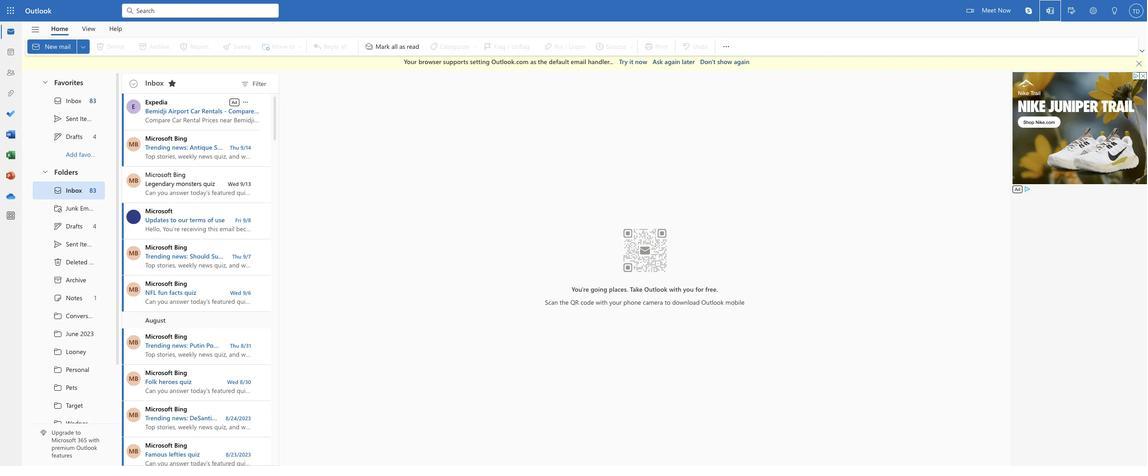 Task type: describe. For each thing, give the bounding box(es) containing it.
values
[[282, 143, 301, 151]]

quiz right facts
[[184, 288, 196, 297]]

woke…
[[297, 414, 318, 422]]

trump
[[286, 252, 304, 260]]

upgrade
[[52, 429, 74, 436]]


[[967, 7, 974, 14]]

items for 1st  tree item from the top of the page
[[80, 114, 95, 123]]

monsters
[[176, 179, 202, 188]]

seconds
[[281, 106, 305, 115]]

microsoft for famous lefties quiz
[[145, 441, 173, 449]]

august
[[145, 316, 166, 324]]

select a conversation checkbox for folk heroes quiz
[[124, 365, 145, 386]]

 button
[[1138, 47, 1146, 56]]

drafts for second  tree item from the bottom
[[66, 132, 83, 141]]

ad inside message list no conversations selected list box
[[232, 99, 237, 105]]

mail image
[[6, 27, 15, 36]]

default
[[549, 57, 569, 66]]

inbox heading
[[145, 73, 179, 93]]

try it now
[[619, 57, 647, 66]]

 button
[[165, 76, 179, 90]]

thu for to
[[230, 342, 239, 349]]

fri 9/8
[[235, 216, 251, 224]]

83 inside the favorites tree
[[89, 96, 96, 105]]

2023
[[80, 330, 94, 338]]

qr
[[571, 298, 579, 307]]

 search field
[[122, 0, 279, 20]]

8/24/2023
[[226, 415, 251, 422]]

9/13
[[240, 180, 251, 187]]

machine
[[256, 143, 281, 151]]

disqualify
[[256, 252, 284, 260]]

bing for folk heroes quiz
[[174, 368, 187, 377]]

2  tree item from the top
[[33, 181, 105, 199]]


[[1047, 7, 1054, 14]]


[[241, 80, 250, 89]]

free.
[[706, 285, 718, 294]]

bing for trending news: antique singer sewing machine values & what… and more
[[174, 134, 187, 142]]

2 83 from the top
[[89, 186, 96, 195]]

 inside the favorites tree
[[53, 96, 62, 105]]

updates
[[145, 215, 169, 224]]

and right rises
[[284, 414, 295, 422]]

what…
[[308, 143, 329, 151]]

inbox inside tree
[[66, 186, 82, 195]]

 pets
[[53, 383, 77, 392]]

 mark all as read
[[365, 42, 419, 51]]

filter
[[253, 79, 266, 88]]

thu for court
[[232, 253, 241, 260]]

powerpoint image
[[6, 172, 15, 181]]

wed for legendary monsters quiz
[[228, 180, 239, 187]]

4  tree item from the top
[[33, 361, 105, 379]]

 for  pets
[[53, 383, 62, 392]]

rentals
[[202, 106, 222, 115]]

email
[[80, 204, 95, 213]]

 sent items for 1st  tree item from the bottom
[[53, 240, 95, 249]]

wed for nfl fun facts quiz
[[230, 289, 241, 296]]

as inside  mark all as read
[[399, 42, 405, 51]]

 for 
[[53, 311, 62, 320]]

june
[[66, 330, 79, 338]]

8/23/2023
[[226, 451, 251, 458]]

home
[[51, 24, 68, 33]]

 button inside message list no conversations selected list box
[[242, 97, 250, 106]]

and for china…
[[315, 341, 326, 350]]

notes
[[66, 294, 82, 302]]

wednesday
[[66, 419, 98, 428]]

microsoft for trending news: desantis disappears, vivek rises and woke… and more
[[145, 405, 173, 413]]

wed 9/13
[[228, 180, 251, 187]]

bing for nfl fun facts quiz
[[174, 279, 187, 288]]

2  tree item from the top
[[33, 217, 105, 235]]

code
[[581, 298, 594, 307]]

news: for antique
[[172, 143, 188, 151]]

all
[[391, 42, 398, 51]]

to inside "you're going places. take outlook with you for free. scan the qr code with your phone camera to download outlook mobile"
[[665, 298, 671, 307]]

news: for putin
[[172, 341, 188, 350]]

quiz for lefties
[[188, 450, 200, 458]]

expedia image
[[126, 99, 141, 114]]

supports
[[443, 57, 468, 66]]

people image
[[6, 69, 15, 78]]

0 vertical spatial the
[[538, 57, 547, 66]]

microsoft up updates
[[145, 206, 173, 215]]

features
[[52, 452, 72, 459]]

you're
[[572, 285, 589, 294]]

microsoft for nfl fun facts quiz
[[145, 279, 173, 288]]

 button
[[1083, 0, 1104, 23]]

items for 1st  tree item from the bottom
[[80, 240, 95, 248]]

4 for second  tree item from the bottom
[[93, 132, 96, 141]]

move & delete group
[[27, 38, 305, 56]]

vivek
[[251, 414, 266, 422]]

handler...
[[588, 57, 614, 66]]

select a conversation checkbox for updates to our terms of use
[[124, 203, 145, 224]]

car
[[191, 106, 200, 115]]

bing for trending news: should supreme court disqualify trump from… and more
[[174, 243, 187, 251]]

legendary monsters quiz
[[145, 179, 215, 188]]

mb for folk heroes quiz
[[129, 374, 138, 383]]

premium
[[52, 444, 75, 452]]

 inbox inside the favorites tree
[[53, 96, 81, 105]]

8/30
[[240, 378, 251, 385]]

supreme
[[211, 252, 237, 260]]

home button
[[44, 22, 75, 35]]

bemidji airport car rentals - compare prices in seconds
[[145, 106, 305, 115]]

download
[[672, 298, 700, 307]]

sent inside tree
[[66, 240, 78, 248]]

bing for famous lefties quiz
[[174, 441, 187, 449]]

microsoft bing for nfl fun facts quiz
[[145, 279, 187, 288]]

favorites tree
[[33, 70, 105, 163]]

microsoft bing image for famous lefties quiz
[[126, 444, 141, 458]]

thu for sewing
[[230, 144, 239, 151]]

inbox inside inbox 
[[145, 78, 164, 87]]

1  tree item from the top
[[33, 307, 105, 325]]

setting
[[470, 57, 490, 66]]

archive
[[66, 276, 86, 284]]

rises
[[268, 414, 282, 422]]

for
[[696, 285, 704, 294]]

add favorite tree item
[[33, 145, 105, 163]]

microsoft bing for trending news: desantis disappears, vivek rises and woke… and more
[[145, 405, 187, 413]]

8/31
[[241, 342, 251, 349]]

outlook down the free.
[[702, 298, 724, 307]]

news: for desantis
[[172, 414, 188, 422]]

mb for trending news: putin powerless to complain about china… and more
[[129, 338, 138, 346]]

legendary
[[145, 179, 174, 188]]

 button
[[1040, 0, 1061, 23]]

left-rail-appbar navigation
[[2, 22, 20, 207]]

message list no conversations selected list box
[[122, 93, 358, 466]]

facts
[[169, 288, 183, 297]]

fun
[[158, 288, 168, 297]]

and for woke…
[[320, 414, 330, 422]]

help
[[109, 24, 122, 33]]

to do image
[[6, 110, 15, 119]]

 wednesday
[[53, 419, 98, 428]]

2  tree item from the top
[[33, 235, 105, 253]]

1  tree item from the top
[[33, 110, 105, 128]]

it
[[630, 57, 634, 66]]

powerless
[[206, 341, 234, 350]]

our
[[178, 215, 188, 224]]

 target
[[53, 401, 83, 410]]

fri
[[235, 216, 241, 224]]

microsoft bing for trending news: putin powerless to complain about china… and more
[[145, 332, 187, 341]]

news: for should
[[172, 252, 188, 260]]

expedia
[[145, 98, 167, 106]]

0 vertical spatial with
[[669, 285, 682, 294]]

show
[[718, 57, 732, 66]]

places.
[[609, 285, 628, 294]]


[[1140, 49, 1145, 53]]

you're going places. take outlook with you for free. scan the qr code with your phone camera to download outlook mobile
[[545, 285, 745, 307]]

desantis
[[190, 414, 215, 422]]

mb for trending news: should supreme court disqualify trump from… and more
[[129, 249, 138, 257]]

mark
[[376, 42, 390, 51]]

 for  wednesday
[[53, 419, 62, 428]]

select a conversation checkbox for legendary monsters quiz
[[124, 167, 145, 188]]

1  tree item from the top
[[33, 128, 105, 145]]

more for trending news: should supreme court disqualify trump from… and more
[[339, 252, 354, 260]]

 button
[[1061, 0, 1083, 23]]

files image
[[6, 89, 15, 98]]

wed for folk heroes quiz
[[227, 378, 238, 385]]

 notes
[[53, 293, 82, 302]]

don't
[[700, 57, 716, 66]]

m
[[131, 212, 137, 221]]

microsoft bing image for nfl fun facts quiz
[[126, 282, 141, 297]]

select a conversation checkbox for trending news: should supreme court disqualify trump from… and more
[[124, 239, 145, 260]]

more apps image
[[6, 212, 15, 221]]


[[126, 6, 135, 15]]

7  tree item from the top
[[33, 415, 105, 432]]

add favorite
[[66, 150, 100, 159]]

outlook banner
[[0, 0, 1147, 23]]

application containing outlook
[[0, 0, 1147, 466]]

 for 2nd  tree item from the top
[[53, 222, 62, 231]]

bing for trending news: putin powerless to complain about china… and more
[[174, 332, 187, 341]]

looney
[[66, 347, 86, 356]]

quiz for heroes
[[180, 377, 192, 386]]

0 vertical spatial  button
[[718, 38, 735, 56]]

mb for nfl fun facts quiz
[[129, 285, 138, 293]]

trending for trending news: desantis disappears, vivek rises and woke… and more
[[145, 414, 170, 422]]



Task type: vqa. For each thing, say whether or not it's contained in the screenshot.
bottommost Compose and reply
no



Task type: locate. For each thing, give the bounding box(es) containing it.
meet now
[[982, 6, 1011, 14]]

1 vertical spatial as
[[530, 57, 536, 66]]

2 drafts from the top
[[66, 222, 83, 230]]

1 vertical spatial drafts
[[66, 222, 83, 230]]

 up 
[[53, 240, 62, 249]]

microsoft down updates
[[145, 243, 173, 251]]

select a conversation checkbox containing m
[[124, 203, 145, 224]]

microsoft bing up fun
[[145, 279, 187, 288]]

1  tree item from the top
[[33, 92, 105, 110]]

2 mb from the top
[[129, 176, 138, 185]]

2 microsoft bing from the top
[[145, 170, 186, 179]]

thu
[[230, 144, 239, 151], [232, 253, 241, 260], [230, 342, 239, 349]]

1 vertical spatial ad
[[1015, 186, 1021, 192]]

3 trending from the top
[[145, 341, 170, 350]]

quiz right heroes on the left bottom of the page
[[180, 377, 192, 386]]

 up don't show again
[[722, 42, 731, 51]]

microsoft bing for famous lefties quiz
[[145, 441, 187, 449]]

the
[[538, 57, 547, 66], [560, 298, 569, 307]]

0 vertical spatial drafts
[[66, 132, 83, 141]]

microsoft bing for folk heroes quiz
[[145, 368, 187, 377]]

microsoft bing image
[[126, 173, 141, 188], [126, 246, 141, 260], [126, 371, 141, 386], [126, 444, 141, 458]]

1  from the top
[[53, 132, 62, 141]]

2  tree item from the top
[[33, 325, 105, 343]]

1 vertical spatial select a conversation checkbox
[[124, 203, 145, 224]]

 for  looney
[[53, 347, 62, 356]]

select a conversation checkbox for famous lefties quiz
[[124, 437, 145, 458]]

1 vertical spatial 4
[[93, 222, 96, 230]]

2  from the top
[[53, 240, 62, 249]]

nfl
[[145, 288, 156, 297]]

microsoft bing up legendary in the top of the page
[[145, 170, 186, 179]]

microsoft for trending news: should supreme court disqualify trump from… and more
[[145, 243, 173, 251]]

 drafts inside the favorites tree
[[53, 132, 83, 141]]


[[1025, 7, 1033, 14]]

4 microsoft bing image from the top
[[126, 408, 141, 422]]

 up ''
[[53, 186, 62, 195]]

airport
[[168, 106, 189, 115]]

mb for legendary monsters quiz
[[129, 176, 138, 185]]

1
[[94, 294, 96, 302]]

1 horizontal spatial as
[[530, 57, 536, 66]]

0 horizontal spatial 
[[242, 98, 249, 105]]

ask
[[653, 57, 663, 66]]

items inside  deleted items
[[89, 258, 104, 266]]

wed left 8/30
[[227, 378, 238, 385]]

1 again from the left
[[665, 57, 680, 66]]

select a conversation checkbox down legendary in the top of the page
[[124, 203, 145, 224]]

0 vertical spatial select a conversation checkbox
[[124, 239, 145, 260]]

 inbox
[[53, 96, 81, 105], [53, 186, 82, 195]]

1 microsoft bing from the top
[[145, 134, 187, 142]]

folders tree item
[[33, 163, 105, 181]]


[[53, 132, 62, 141], [53, 222, 62, 231]]

bing down our
[[174, 243, 187, 251]]

wed left 9/13
[[228, 180, 239, 187]]

microsoft bing image for folk heroes quiz
[[126, 371, 141, 386]]

0 vertical spatial 
[[53, 114, 62, 123]]

sent up  tree item
[[66, 240, 78, 248]]

1 microsoft bing image from the top
[[126, 173, 141, 188]]

select a conversation checkbox for nfl fun facts quiz
[[124, 276, 145, 297]]

bing up lefties
[[174, 441, 187, 449]]

2  button from the top
[[37, 163, 52, 180]]


[[1090, 7, 1097, 14]]

wed 9/6
[[230, 289, 251, 296]]

 looney
[[53, 347, 86, 356]]

0 horizontal spatial as
[[399, 42, 405, 51]]

 button
[[718, 38, 735, 56], [242, 97, 250, 106]]

 tree item down pets
[[33, 397, 105, 415]]

 button for favorites
[[37, 74, 52, 90]]

microsoft bing for legendary monsters quiz
[[145, 170, 186, 179]]

 tree item up junk
[[33, 181, 105, 199]]

2 horizontal spatial with
[[669, 285, 682, 294]]

august heading
[[122, 312, 271, 328]]

2 microsoft bing image from the top
[[126, 282, 141, 297]]

tags group
[[360, 38, 636, 56]]

news: left should
[[172, 252, 188, 260]]

2 4 from the top
[[93, 222, 96, 230]]

5 mb from the top
[[129, 338, 138, 346]]

items up favorite
[[80, 114, 95, 123]]

word image
[[6, 130, 15, 139]]

 tree item
[[33, 289, 105, 307]]

1 mb from the top
[[129, 140, 138, 148]]

tree containing 
[[33, 181, 105, 450]]

 sent items inside the favorites tree
[[53, 114, 95, 123]]

6  from the top
[[53, 401, 62, 410]]

bing up legendary monsters quiz
[[173, 170, 186, 179]]

select a conversation checkbox left fun
[[124, 276, 145, 297]]

mb for famous lefties quiz
[[129, 447, 138, 455]]

1  from the top
[[53, 96, 62, 105]]

2 vertical spatial thu
[[230, 342, 239, 349]]

4 trending from the top
[[145, 414, 170, 422]]

bing down folk heroes quiz
[[174, 405, 187, 413]]

of
[[208, 215, 213, 224]]

2 vertical spatial 
[[42, 168, 49, 175]]

1 vertical spatial select a conversation checkbox
[[124, 328, 145, 350]]

 june 2023
[[53, 329, 94, 338]]

microsoft for trending news: antique singer sewing machine values & what… and more
[[145, 134, 173, 142]]

microsoft up fun
[[145, 279, 173, 288]]

8 microsoft bing from the top
[[145, 441, 187, 449]]

outlook
[[25, 6, 52, 15], [644, 285, 668, 294], [702, 298, 724, 307], [76, 444, 97, 452]]

2 sent from the top
[[66, 240, 78, 248]]

0 vertical spatial ad
[[232, 99, 237, 105]]

 drafts up add favorite tree item
[[53, 132, 83, 141]]

1 vertical spatial sent
[[66, 240, 78, 248]]

2  from the top
[[53, 186, 62, 195]]

to right "camera"
[[665, 298, 671, 307]]

 for favorites
[[42, 78, 49, 86]]

news: left putin
[[172, 341, 188, 350]]

as right outlook.com
[[530, 57, 536, 66]]

microsoft bing image down microsoft icon
[[126, 246, 141, 260]]

select a conversation checkbox down microsoft icon
[[124, 239, 145, 260]]

again
[[665, 57, 680, 66], [734, 57, 750, 66]]

favorites tree item
[[33, 74, 105, 92]]

your
[[404, 57, 417, 66]]

4 microsoft bing from the top
[[145, 279, 187, 288]]

compare
[[228, 106, 254, 115]]

email
[[571, 57, 586, 66]]

 left target
[[53, 401, 62, 410]]

quiz
[[203, 179, 215, 188], [184, 288, 196, 297], [180, 377, 192, 386], [188, 450, 200, 458]]

2  inbox from the top
[[53, 186, 82, 195]]

2 microsoft bing image from the top
[[126, 246, 141, 260]]

2 vertical spatial items
[[89, 258, 104, 266]]

0 vertical spatial  drafts
[[53, 132, 83, 141]]

trending down august
[[145, 341, 170, 350]]

take
[[630, 285, 643, 294]]

0 vertical spatial 83
[[89, 96, 96, 105]]

 left folders
[[42, 168, 49, 175]]

ad up compare
[[232, 99, 237, 105]]

items up  deleted items
[[80, 240, 95, 248]]

microsoft bing image for legendary monsters quiz
[[126, 173, 141, 188]]

5 microsoft bing from the top
[[145, 332, 187, 341]]

microsoft bing image for trending news: antique singer sewing machine values & what… and more
[[126, 137, 141, 151]]

your
[[609, 298, 622, 307]]

 inside message list no conversations selected list box
[[242, 98, 249, 105]]

excel image
[[6, 151, 15, 160]]

inbox down favorites tree item
[[66, 96, 81, 105]]

microsoft bing down heroes on the left bottom of the page
[[145, 405, 187, 413]]

quiz for monsters
[[203, 179, 215, 188]]


[[53, 96, 62, 105], [53, 186, 62, 195]]

 tree item
[[33, 92, 105, 110], [33, 181, 105, 199]]

Search for email, meetings, files and more. field
[[135, 6, 274, 15]]

trending for trending news: putin powerless to complain about china… and more
[[145, 341, 170, 350]]

1 vertical spatial  button
[[242, 97, 250, 106]]

3 microsoft bing image from the top
[[126, 371, 141, 386]]

 for  personal
[[53, 365, 62, 374]]

bing for trending news: desantis disappears, vivek rises and woke… and more
[[174, 405, 187, 413]]

 tree item
[[33, 307, 105, 325], [33, 325, 105, 343], [33, 343, 105, 361], [33, 361, 105, 379], [33, 379, 105, 397], [33, 397, 105, 415], [33, 415, 105, 432]]

onedrive image
[[6, 192, 15, 201]]

1 vertical spatial  tree item
[[33, 181, 105, 199]]

0 vertical spatial 
[[53, 96, 62, 105]]

1 horizontal spatial 
[[722, 42, 731, 51]]

1 horizontal spatial ad
[[1015, 186, 1021, 192]]

application
[[0, 0, 1147, 466]]

outlook inside upgrade to microsoft 365 with premium outlook features
[[76, 444, 97, 452]]

inbox inside the favorites tree
[[66, 96, 81, 105]]

 button inside 'folders' tree item
[[37, 163, 52, 180]]

 up  pets
[[53, 365, 62, 374]]

microsoft up the folk
[[145, 368, 173, 377]]

bing down august heading
[[174, 332, 187, 341]]

outlook.com
[[492, 57, 529, 66]]

message list section
[[122, 71, 358, 466]]

bing for legendary monsters quiz
[[173, 170, 186, 179]]

&
[[302, 143, 307, 151]]

tab list
[[44, 22, 129, 35]]

1 vertical spatial  sent items
[[53, 240, 95, 249]]

0 vertical spatial 
[[53, 132, 62, 141]]

wed left 9/6
[[230, 289, 241, 296]]

0 vertical spatial 
[[722, 42, 731, 51]]

upgrade to microsoft 365 with premium outlook features
[[52, 429, 99, 459]]

microsoft bing image for trending news: desantis disappears, vivek rises and woke… and more
[[126, 408, 141, 422]]

sent up "add"
[[66, 114, 78, 123]]

microsoft bing image inside mb checkbox
[[126, 408, 141, 422]]

microsoft for legendary monsters quiz
[[145, 170, 172, 179]]

trending for trending news: antique singer sewing machine values & what… and more
[[145, 143, 170, 151]]

2 vertical spatial select a conversation checkbox
[[124, 437, 145, 458]]

camera
[[643, 298, 663, 307]]

more for trending news: desantis disappears, vivek rises and woke… and more
[[332, 414, 347, 422]]

with down going
[[596, 298, 608, 307]]

0 vertical spatial  inbox
[[53, 96, 81, 105]]

 button up don't show again
[[718, 38, 735, 56]]

thu 9/14
[[230, 144, 251, 151]]

mb inside checkbox
[[129, 410, 138, 419]]

1  button from the top
[[37, 74, 52, 90]]

putin
[[190, 341, 205, 350]]

microsoft inside upgrade to microsoft 365 with premium outlook features
[[52, 436, 76, 444]]

 button inside favorites tree item
[[37, 74, 52, 90]]

 button
[[37, 74, 52, 90], [37, 163, 52, 180]]

 sent items
[[53, 114, 95, 123], [53, 240, 95, 249]]

microsoft for folk heroes quiz
[[145, 368, 173, 377]]

and for from…
[[326, 252, 337, 260]]

1 microsoft bing image from the top
[[126, 137, 141, 151]]

1 vertical spatial wed
[[230, 289, 241, 296]]

1  drafts from the top
[[53, 132, 83, 141]]

2 trending from the top
[[145, 252, 170, 260]]

microsoft bing for trending news: should supreme court disqualify trump from… and more
[[145, 243, 187, 251]]

1 vertical spatial 
[[242, 98, 249, 105]]

3 microsoft bing from the top
[[145, 243, 187, 251]]

the inside "you're going places. take outlook with you for free. scan the qr code with your phone camera to download outlook mobile"
[[560, 298, 569, 307]]

again right show
[[734, 57, 750, 66]]

0 vertical spatial sent
[[66, 114, 78, 123]]


[[130, 80, 137, 87]]

1 vertical spatial  tree item
[[33, 235, 105, 253]]

83
[[89, 96, 96, 105], [89, 186, 96, 195]]

1 4 from the top
[[93, 132, 96, 141]]

1 news: from the top
[[172, 143, 188, 151]]

2  from the top
[[53, 329, 62, 338]]

bing up folk heroes quiz
[[174, 368, 187, 377]]

1  from the top
[[53, 311, 62, 320]]

outlook inside banner
[[25, 6, 52, 15]]

drafts for 2nd  tree item from the top
[[66, 222, 83, 230]]

6  tree item from the top
[[33, 397, 105, 415]]

1 horizontal spatial again
[[734, 57, 750, 66]]

 tree item down favorites
[[33, 92, 105, 110]]

 left looney
[[53, 347, 62, 356]]

tab list containing home
[[44, 22, 129, 35]]

 tree item
[[33, 199, 105, 217]]

again right 'ask'
[[665, 57, 680, 66]]

 filter
[[241, 79, 266, 89]]

0 horizontal spatial with
[[89, 436, 99, 444]]

1 horizontal spatial  button
[[718, 38, 735, 56]]

microsoft
[[145, 134, 173, 142], [145, 170, 172, 179], [145, 206, 173, 215], [145, 243, 173, 251], [145, 279, 173, 288], [145, 332, 173, 341], [145, 368, 173, 377], [145, 405, 173, 413], [52, 436, 76, 444], [145, 441, 173, 449]]

 left pets
[[53, 383, 62, 392]]

Select a conversation checkbox
[[124, 239, 145, 260], [124, 328, 145, 350]]

0 vertical spatial as
[[399, 42, 405, 51]]

4 up favorite
[[93, 132, 96, 141]]

from…
[[306, 252, 324, 260]]

ask again later
[[653, 57, 695, 66]]

2 news: from the top
[[172, 252, 188, 260]]

0 vertical spatial 
[[80, 43, 87, 50]]

 inside the favorites tree
[[53, 114, 62, 123]]

0 vertical spatial inbox
[[145, 78, 164, 87]]

microsoft image
[[126, 210, 141, 224]]

0 vertical spatial 4
[[93, 132, 96, 141]]

4 microsoft bing image from the top
[[126, 444, 141, 458]]

 tree item
[[33, 110, 105, 128], [33, 235, 105, 253]]

 inside favorites tree item
[[42, 78, 49, 86]]

drafts inside the favorites tree
[[66, 132, 83, 141]]

1  from the top
[[53, 114, 62, 123]]

to inside upgrade to microsoft 365 with premium outlook features
[[75, 429, 81, 436]]

2  sent items from the top
[[53, 240, 95, 249]]

and right what…
[[331, 143, 341, 151]]

1 horizontal spatial the
[[560, 298, 569, 307]]

0 vertical spatial  tree item
[[33, 110, 105, 128]]

 inbox down favorites tree item
[[53, 96, 81, 105]]

4  from the top
[[53, 365, 62, 374]]

browser
[[419, 57, 442, 66]]

to left complain
[[236, 341, 242, 350]]

select a conversation checkbox left heroes on the left bottom of the page
[[124, 365, 145, 386]]

Select a conversation checkbox
[[124, 130, 145, 151], [124, 203, 145, 224], [124, 437, 145, 458]]

0 vertical spatial  button
[[37, 74, 52, 90]]

 tree item
[[33, 128, 105, 145], [33, 217, 105, 235]]

3  tree item from the top
[[33, 343, 105, 361]]

3  from the top
[[53, 347, 62, 356]]

select a conversation checkbox for trending news: antique singer sewing machine values & what… and more
[[124, 130, 145, 151]]

1 vertical spatial 
[[53, 186, 62, 195]]

don't show again
[[700, 57, 750, 66]]

0 vertical spatial  tree item
[[33, 128, 105, 145]]

inbox
[[145, 78, 164, 87], [66, 96, 81, 105], [66, 186, 82, 195]]

5  tree item from the top
[[33, 379, 105, 397]]

microsoft bing image for trending news: putin powerless to complain about china… and more
[[126, 335, 141, 350]]

 inside 'folders' tree item
[[42, 168, 49, 175]]

Select a conversation checkbox
[[124, 167, 145, 188], [124, 276, 145, 297], [124, 365, 145, 386]]

4 down email
[[93, 222, 96, 230]]

 sent items up the deleted
[[53, 240, 95, 249]]

read
[[407, 42, 419, 51]]

1 select a conversation checkbox from the top
[[124, 130, 145, 151]]

microsoft bing for trending news: antique singer sewing machine values & what… and more
[[145, 134, 187, 142]]

1 vertical spatial 
[[53, 240, 62, 249]]

now
[[998, 6, 1011, 14]]

news: left 'antique'
[[172, 143, 188, 151]]

1  inbox from the top
[[53, 96, 81, 105]]

 tree item down favorites tree item
[[33, 110, 105, 128]]

select a conversation checkbox down mb checkbox
[[124, 437, 145, 458]]

with right 365
[[89, 436, 99, 444]]

 drafts for 2nd  tree item from the top
[[53, 222, 83, 231]]

to left our
[[171, 215, 177, 224]]

calendar image
[[6, 48, 15, 57]]


[[722, 42, 731, 51], [242, 98, 249, 105]]

sewing
[[234, 143, 255, 151]]

 button up compare
[[242, 97, 250, 106]]

 inside tree
[[53, 222, 62, 231]]

1 horizontal spatial with
[[596, 298, 608, 307]]

 tree item up the deleted
[[33, 235, 105, 253]]

as
[[399, 42, 405, 51], [530, 57, 536, 66]]

7 mb from the top
[[129, 410, 138, 419]]

junk
[[66, 204, 78, 213]]

2  from the top
[[53, 222, 62, 231]]


[[1112, 7, 1119, 14]]

sent inside the favorites tree
[[66, 114, 78, 123]]

favorite
[[79, 150, 100, 159]]

 inside the favorites tree
[[53, 132, 62, 141]]

items for  tree item
[[89, 258, 104, 266]]

microsoft bing up "famous lefties quiz"
[[145, 441, 187, 449]]

0 horizontal spatial again
[[665, 57, 680, 66]]

 tree item up  looney
[[33, 325, 105, 343]]

1 vertical spatial items
[[80, 240, 95, 248]]

account manager for test dummy image
[[1129, 4, 1144, 18]]

 tree item down junk
[[33, 217, 105, 235]]

thu left 9/7 on the bottom
[[232, 253, 241, 260]]

6 microsoft bing from the top
[[145, 368, 187, 377]]

0 horizontal spatial  button
[[242, 97, 250, 106]]

0 vertical spatial thu
[[230, 144, 239, 151]]

 up add favorite tree item
[[53, 132, 62, 141]]

1 sent from the top
[[66, 114, 78, 123]]

microsoft bing image
[[126, 137, 141, 151], [126, 282, 141, 297], [126, 335, 141, 350], [126, 408, 141, 422]]

2  drafts from the top
[[53, 222, 83, 231]]

select a conversation checkbox down august
[[124, 328, 145, 350]]

 for folders
[[42, 168, 49, 175]]


[[53, 204, 62, 213]]

7  from the top
[[53, 419, 62, 428]]

1 vertical spatial  inbox
[[53, 186, 82, 195]]

4 inside the favorites tree
[[93, 132, 96, 141]]

0 vertical spatial select a conversation checkbox
[[124, 167, 145, 188]]

 down favorites tree item
[[53, 114, 62, 123]]

microsoft bing image for trending news: should supreme court disqualify trump from… and more
[[126, 246, 141, 260]]

microsoft bing image left the folk
[[126, 371, 141, 386]]

bing down airport on the top left
[[174, 134, 187, 142]]

trending news: putin powerless to complain about china… and more
[[145, 341, 342, 350]]

mb for trending news: antique singer sewing machine values & what… and more
[[129, 140, 138, 148]]

outlook right premium
[[76, 444, 97, 452]]

1  sent items from the top
[[53, 114, 95, 123]]

2 select a conversation checkbox from the top
[[124, 328, 145, 350]]

9/6
[[243, 289, 251, 296]]

 button
[[1104, 0, 1126, 23]]

microsoft down the 'bemidji' on the top
[[145, 134, 173, 142]]

1 vertical spatial the
[[560, 298, 569, 307]]

4 mb from the top
[[129, 285, 138, 293]]

83 up email
[[89, 186, 96, 195]]

2 vertical spatial inbox
[[66, 186, 82, 195]]

 button for folders
[[37, 163, 52, 180]]

0 vertical spatial select a conversation checkbox
[[124, 130, 145, 151]]

1 vertical spatial with
[[596, 298, 608, 307]]

in
[[274, 106, 280, 115]]

mb for trending news: desantis disappears, vivek rises and woke… and more
[[129, 410, 138, 419]]

6 mb from the top
[[129, 374, 138, 383]]

1 vertical spatial inbox
[[66, 96, 81, 105]]

ad left set your advertising preferences icon
[[1015, 186, 1021, 192]]

2 vertical spatial wed
[[227, 378, 238, 385]]

tree inside application
[[33, 181, 105, 450]]

0 horizontal spatial the
[[538, 57, 547, 66]]

1 vertical spatial 83
[[89, 186, 96, 195]]

 tree item
[[33, 253, 105, 271]]

quiz right lefties
[[188, 450, 200, 458]]

2 again from the left
[[734, 57, 750, 66]]

terms
[[190, 215, 206, 224]]

with inside upgrade to microsoft 365 with premium outlook features
[[89, 436, 99, 444]]

 drafts down  tree item at the left of page
[[53, 222, 83, 231]]

9/7
[[243, 253, 251, 260]]

inbox up  junk email on the left
[[66, 186, 82, 195]]

1 select a conversation checkbox from the top
[[124, 167, 145, 188]]

wed 8/30
[[227, 378, 251, 385]]

1 vertical spatial thu
[[232, 253, 241, 260]]

 drafts for second  tree item from the bottom
[[53, 132, 83, 141]]

select a conversation checkbox for trending news: putin powerless to complain about china… and more
[[124, 328, 145, 350]]

1 vertical spatial 
[[53, 222, 62, 231]]


[[53, 258, 62, 267]]

as right all
[[399, 42, 405, 51]]

try it now button
[[619, 57, 647, 66]]

drafts up "add"
[[66, 132, 83, 141]]

1 drafts from the top
[[66, 132, 83, 141]]

4 news: from the top
[[172, 414, 188, 422]]

2 select a conversation checkbox from the top
[[124, 203, 145, 224]]

more right the woke…
[[332, 414, 347, 422]]

 inbox down 'folders' tree item at top left
[[53, 186, 82, 195]]

1 vertical spatial  drafts
[[53, 222, 83, 231]]


[[53, 293, 62, 302]]

 tree item down  target
[[33, 415, 105, 432]]

0 vertical spatial items
[[80, 114, 95, 123]]

mail
[[59, 42, 71, 51]]

court
[[238, 252, 255, 260]]

microsoft for trending news: putin powerless to complain about china… and more
[[145, 332, 173, 341]]

3 select a conversation checkbox from the top
[[124, 437, 145, 458]]

0 horizontal spatial ad
[[232, 99, 237, 105]]

 tree item up "add"
[[33, 128, 105, 145]]

try
[[619, 57, 628, 66]]

bing
[[174, 134, 187, 142], [173, 170, 186, 179], [174, 243, 187, 251], [174, 279, 187, 288], [174, 332, 187, 341], [174, 368, 187, 377], [174, 405, 187, 413], [174, 441, 187, 449]]

microsoft down the folk
[[145, 405, 173, 413]]

 for  target
[[53, 401, 62, 410]]

0 vertical spatial wed
[[228, 180, 239, 187]]

 inside dropdown button
[[80, 43, 87, 50]]

0 vertical spatial  sent items
[[53, 114, 95, 123]]

outlook up '' at the left
[[25, 6, 52, 15]]

outlook link
[[25, 0, 52, 22]]

more for trending news: putin powerless to complain about china… and more
[[328, 341, 342, 350]]

items inside the favorites tree
[[80, 114, 95, 123]]

set your advertising preferences image
[[1024, 185, 1031, 193]]

folders
[[54, 167, 78, 176]]

you
[[683, 285, 694, 294]]

3 select a conversation checkbox from the top
[[124, 365, 145, 386]]

 for second  tree item from the bottom
[[53, 132, 62, 141]]

bemidji
[[145, 106, 167, 115]]

3 microsoft bing image from the top
[[126, 335, 141, 350]]

your browser supports setting outlook.com as the default email handler...
[[404, 57, 614, 66]]

 for  june 2023
[[53, 329, 62, 338]]

9/8
[[243, 216, 251, 224]]

4 for 2nd  tree item from the top
[[93, 222, 96, 230]]

microsoft bing up heroes on the left bottom of the page
[[145, 368, 187, 377]]

 tree item
[[33, 271, 105, 289]]

8 mb from the top
[[129, 447, 138, 455]]

trending down updates
[[145, 252, 170, 260]]

the left default
[[538, 57, 547, 66]]

mobile
[[726, 298, 745, 307]]


[[31, 25, 40, 34]]

trending up the famous
[[145, 414, 170, 422]]

1 83 from the top
[[89, 96, 96, 105]]

don't show again button
[[700, 57, 750, 66]]

news:
[[172, 143, 188, 151], [172, 252, 188, 260], [172, 341, 188, 350], [172, 414, 188, 422]]

nfl fun facts quiz
[[145, 288, 196, 297]]

1 vertical spatial  button
[[37, 163, 52, 180]]

1 trending from the top
[[145, 143, 170, 151]]

drafts
[[66, 132, 83, 141], [66, 222, 83, 230]]

trending for trending news: should supreme court disqualify trump from… and more
[[145, 252, 170, 260]]

5  from the top
[[53, 383, 62, 392]]

Select a conversation checkbox
[[124, 401, 145, 422]]

outlook up "camera"
[[644, 285, 668, 294]]

2 vertical spatial select a conversation checkbox
[[124, 365, 145, 386]]

microsoft up features
[[52, 436, 76, 444]]

2 select a conversation checkbox from the top
[[124, 276, 145, 297]]

later
[[682, 57, 695, 66]]

3 mb from the top
[[129, 249, 138, 257]]

news: left desantis
[[172, 414, 188, 422]]

Select all messages checkbox
[[127, 77, 140, 90]]

 sent items for 1st  tree item from the top of the page
[[53, 114, 95, 123]]

1 select a conversation checkbox from the top
[[124, 239, 145, 260]]

inbox 
[[145, 78, 177, 88]]

premium features image
[[40, 430, 47, 436]]

3 news: from the top
[[172, 341, 188, 350]]

 up upgrade
[[53, 419, 62, 428]]

 sent items inside tree
[[53, 240, 95, 249]]

1 vertical spatial  tree item
[[33, 217, 105, 235]]

7 microsoft bing from the top
[[145, 405, 187, 413]]

trending news: desantis disappears, vivek rises and woke… and more
[[145, 414, 347, 422]]

microsoft bing image left the famous
[[126, 444, 141, 458]]

2 vertical spatial with
[[89, 436, 99, 444]]

tree
[[33, 181, 105, 450]]

microsoft down august
[[145, 332, 173, 341]]

more right what…
[[343, 143, 358, 151]]

0 vertical spatial  tree item
[[33, 92, 105, 110]]

 down ''
[[53, 222, 62, 231]]

1 vertical spatial 
[[42, 78, 49, 86]]

1 vertical spatial select a conversation checkbox
[[124, 276, 145, 297]]

 left june
[[53, 329, 62, 338]]



